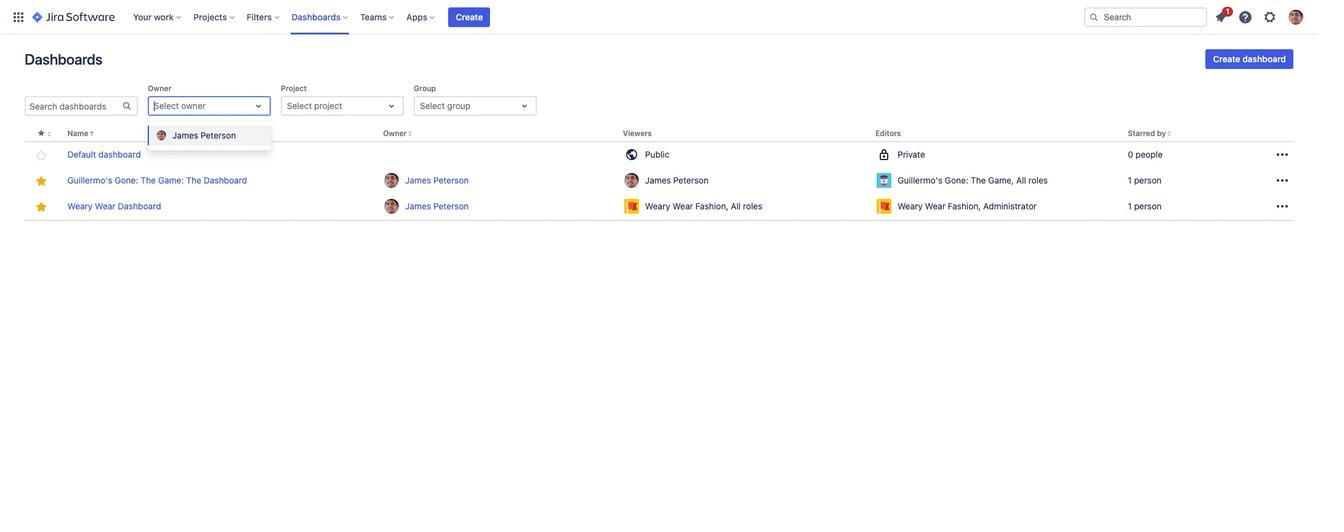 Task type: locate. For each thing, give the bounding box(es) containing it.
1 vertical spatial james peterson link
[[383, 198, 613, 215]]

select for select group
[[420, 100, 445, 111]]

0 horizontal spatial gone:
[[115, 175, 138, 185]]

dashboard for create dashboard
[[1243, 54, 1287, 64]]

1 guillermo's from the left
[[67, 175, 112, 185]]

0 vertical spatial james peterson link
[[383, 172, 613, 189]]

weary wear dashboard
[[67, 201, 161, 211]]

1 wear from the left
[[95, 201, 115, 211]]

1 person from the top
[[1135, 175, 1162, 185]]

1 vertical spatial dashboards
[[25, 51, 102, 68]]

search image
[[1090, 12, 1099, 22]]

select down project
[[287, 100, 312, 111]]

projects button
[[190, 7, 239, 27]]

2 horizontal spatial wear
[[926, 201, 946, 211]]

1 horizontal spatial weary
[[645, 201, 671, 211]]

dashboard down "settings" "icon"
[[1243, 54, 1287, 64]]

create right apps dropdown button
[[456, 11, 483, 22]]

the
[[141, 175, 156, 185], [186, 175, 201, 185], [971, 175, 986, 185]]

james peterson link
[[383, 172, 613, 189], [383, 198, 613, 215]]

0 horizontal spatial weary
[[67, 201, 93, 211]]

3 select from the left
[[420, 100, 445, 111]]

peterson
[[201, 130, 236, 140], [434, 175, 469, 185], [674, 175, 709, 185], [434, 201, 469, 211]]

gone:
[[115, 175, 138, 185], [945, 175, 969, 185]]

weary down private on the right of page
[[898, 201, 923, 211]]

guillermo's gone: the game: the dashboard link
[[67, 174, 247, 187]]

guillermo's down private on the right of page
[[898, 175, 943, 185]]

2 select from the left
[[287, 100, 312, 111]]

0 horizontal spatial dashboard
[[98, 149, 141, 160]]

open image
[[251, 99, 266, 113]]

1 the from the left
[[141, 175, 156, 185]]

projects
[[194, 11, 227, 22]]

0 vertical spatial 1
[[1227, 6, 1230, 16]]

project
[[314, 100, 342, 111]]

dashboards right filters popup button
[[292, 11, 341, 22]]

guillermo's inside guillermo's gone: the game: the dashboard link
[[67, 175, 112, 185]]

1 horizontal spatial dashboards
[[292, 11, 341, 22]]

fashion,
[[696, 201, 729, 211], [948, 201, 981, 211]]

1 person
[[1128, 175, 1162, 185], [1128, 201, 1162, 211]]

appswitcher icon image
[[11, 10, 26, 24]]

1 select from the left
[[154, 100, 179, 111]]

1 person for weary wear fashion, administrator
[[1128, 201, 1162, 211]]

2 wear from the left
[[673, 201, 693, 211]]

Group text field
[[420, 100, 422, 112]]

select group
[[420, 100, 471, 111]]

gone: up weary wear fashion, administrator
[[945, 175, 969, 185]]

wear
[[95, 201, 115, 211], [673, 201, 693, 211], [926, 201, 946, 211]]

gone: inside guillermo's gone: the game: the dashboard link
[[115, 175, 138, 185]]

2 open image from the left
[[517, 99, 532, 113]]

2 james peterson link from the top
[[383, 198, 613, 215]]

1 james peterson link from the top
[[383, 172, 613, 189]]

owner
[[148, 84, 172, 93], [383, 129, 407, 138]]

2 horizontal spatial weary
[[898, 201, 923, 211]]

0 horizontal spatial dashboard
[[118, 201, 161, 211]]

select left owner
[[154, 100, 179, 111]]

apps
[[407, 11, 428, 22]]

1 for guillermo's gone: the game, all roles
[[1128, 175, 1132, 185]]

the left game,
[[971, 175, 986, 185]]

dashboard right game:
[[204, 175, 247, 185]]

1 horizontal spatial all
[[1017, 175, 1027, 185]]

dashboards up search dashboards text box
[[25, 51, 102, 68]]

0 horizontal spatial create
[[456, 11, 483, 22]]

0 vertical spatial dashboard
[[1243, 54, 1287, 64]]

0 horizontal spatial guillermo's
[[67, 175, 112, 185]]

0 horizontal spatial open image
[[384, 99, 399, 113]]

dashboards details element
[[25, 126, 1294, 221]]

star guillermo's gone: the game: the dashboard image
[[34, 174, 49, 189]]

3 the from the left
[[971, 175, 986, 185]]

create
[[456, 11, 483, 22], [1214, 54, 1241, 64]]

Search dashboards text field
[[26, 97, 122, 115]]

fashion, for administrator
[[948, 201, 981, 211]]

weary wear fashion, administrator
[[898, 201, 1037, 211]]

all
[[1017, 175, 1027, 185], [731, 201, 741, 211]]

gone: for game:
[[115, 175, 138, 185]]

default dashboard link
[[67, 149, 141, 161]]

the left game:
[[141, 175, 156, 185]]

james
[[172, 130, 198, 140], [405, 175, 431, 185], [645, 175, 671, 185], [405, 201, 431, 211]]

1 fashion, from the left
[[696, 201, 729, 211]]

1 open image from the left
[[384, 99, 399, 113]]

1 vertical spatial all
[[731, 201, 741, 211]]

weary for weary wear dashboard
[[67, 201, 93, 211]]

2 horizontal spatial select
[[420, 100, 445, 111]]

guillermo's down default
[[67, 175, 112, 185]]

create down notifications image
[[1214, 54, 1241, 64]]

dashboards
[[292, 11, 341, 22], [25, 51, 102, 68]]

2 person from the top
[[1135, 201, 1162, 211]]

1 horizontal spatial dashboard
[[1243, 54, 1287, 64]]

1 horizontal spatial roles
[[1029, 175, 1048, 185]]

2 horizontal spatial the
[[971, 175, 986, 185]]

1
[[1227, 6, 1230, 16], [1128, 175, 1132, 185], [1128, 201, 1132, 211]]

dashboards inside popup button
[[292, 11, 341, 22]]

1 horizontal spatial wear
[[673, 201, 693, 211]]

guillermo's for guillermo's gone: the game: the dashboard
[[67, 175, 112, 185]]

1 horizontal spatial create
[[1214, 54, 1241, 64]]

2 1 person from the top
[[1128, 201, 1162, 211]]

0 horizontal spatial fashion,
[[696, 201, 729, 211]]

0 vertical spatial all
[[1017, 175, 1027, 185]]

dashboard
[[204, 175, 247, 185], [118, 201, 161, 211]]

fashion, for all
[[696, 201, 729, 211]]

wear for weary wear fashion, all roles
[[673, 201, 693, 211]]

owner button
[[383, 129, 407, 138]]

roles
[[1029, 175, 1048, 185], [743, 201, 763, 211]]

name button
[[67, 129, 88, 138]]

starred by
[[1128, 129, 1167, 138]]

0 horizontal spatial the
[[141, 175, 156, 185]]

0 vertical spatial person
[[1135, 175, 1162, 185]]

james peterson
[[172, 130, 236, 140], [405, 175, 469, 185], [645, 175, 709, 185], [405, 201, 469, 211]]

Owner text field
[[154, 100, 156, 112]]

default
[[67, 149, 96, 160]]

create dashboard
[[1214, 54, 1287, 64]]

1 vertical spatial dashboard
[[118, 201, 161, 211]]

0 horizontal spatial all
[[731, 201, 741, 211]]

2 vertical spatial 1
[[1128, 201, 1132, 211]]

3 weary from the left
[[898, 201, 923, 211]]

2 weary from the left
[[645, 201, 671, 211]]

dashboard inside 'button'
[[1243, 54, 1287, 64]]

1 vertical spatial 1 person
[[1128, 201, 1162, 211]]

1 horizontal spatial open image
[[517, 99, 532, 113]]

create inside button
[[456, 11, 483, 22]]

0 vertical spatial more image
[[1276, 147, 1290, 162]]

your
[[133, 11, 152, 22]]

jira software image
[[32, 10, 115, 24], [32, 10, 115, 24]]

0 horizontal spatial wear
[[95, 201, 115, 211]]

dashboard down guillermo's gone: the game: the dashboard link
[[118, 201, 161, 211]]

0 people
[[1128, 149, 1163, 160]]

1 gone: from the left
[[115, 175, 138, 185]]

1 vertical spatial more image
[[1276, 173, 1290, 188]]

1 horizontal spatial the
[[186, 175, 201, 185]]

0 vertical spatial create
[[456, 11, 483, 22]]

viewers
[[623, 129, 652, 138]]

the for guillermo's gone: the game: the dashboard
[[141, 175, 156, 185]]

guillermo's
[[67, 175, 112, 185], [898, 175, 943, 185]]

person for guillermo's gone: the game, all roles
[[1135, 175, 1162, 185]]

1 weary from the left
[[67, 201, 93, 211]]

1 vertical spatial 1
[[1128, 175, 1132, 185]]

1 horizontal spatial gone:
[[945, 175, 969, 185]]

select
[[154, 100, 179, 111], [287, 100, 312, 111], [420, 100, 445, 111]]

0 horizontal spatial select
[[154, 100, 179, 111]]

more image
[[1276, 147, 1290, 162], [1276, 173, 1290, 188]]

0 horizontal spatial roles
[[743, 201, 763, 211]]

create inside 'button'
[[1214, 54, 1241, 64]]

2 fashion, from the left
[[948, 201, 981, 211]]

1 horizontal spatial owner
[[383, 129, 407, 138]]

open image
[[384, 99, 399, 113], [517, 99, 532, 113]]

0 horizontal spatial owner
[[148, 84, 172, 93]]

1 horizontal spatial guillermo's
[[898, 175, 943, 185]]

1 1 person from the top
[[1128, 175, 1162, 185]]

select for select project
[[287, 100, 312, 111]]

editors
[[876, 129, 902, 138]]

dashboard
[[1243, 54, 1287, 64], [98, 149, 141, 160]]

person
[[1135, 175, 1162, 185], [1135, 201, 1162, 211]]

1 vertical spatial owner
[[383, 129, 407, 138]]

1 horizontal spatial dashboard
[[204, 175, 247, 185]]

weary for weary wear fashion, administrator
[[898, 201, 923, 211]]

wear for weary wear fashion, administrator
[[926, 201, 946, 211]]

weary right star weary wear dashboard image
[[67, 201, 93, 211]]

dashboard right default
[[98, 149, 141, 160]]

Search field
[[1085, 7, 1208, 27]]

1 horizontal spatial fashion,
[[948, 201, 981, 211]]

2 guillermo's from the left
[[898, 175, 943, 185]]

starred
[[1128, 129, 1156, 138]]

weary down public
[[645, 201, 671, 211]]

1 vertical spatial person
[[1135, 201, 1162, 211]]

the right game:
[[186, 175, 201, 185]]

select down group on the top of page
[[420, 100, 445, 111]]

1 vertical spatial dashboard
[[98, 149, 141, 160]]

gone: up weary wear dashboard
[[115, 175, 138, 185]]

0 vertical spatial dashboards
[[292, 11, 341, 22]]

banner containing your work
[[0, 0, 1319, 34]]

weary
[[67, 201, 93, 211], [645, 201, 671, 211], [898, 201, 923, 211]]

1 person for guillermo's gone: the game, all roles
[[1128, 175, 1162, 185]]

3 wear from the left
[[926, 201, 946, 211]]

banner
[[0, 0, 1319, 34]]

person for weary wear fashion, administrator
[[1135, 201, 1162, 211]]

0 vertical spatial 1 person
[[1128, 175, 1162, 185]]

more image
[[1276, 199, 1290, 214]]

2 gone: from the left
[[945, 175, 969, 185]]

your work
[[133, 11, 174, 22]]

1 vertical spatial create
[[1214, 54, 1241, 64]]

open image for project
[[384, 99, 399, 113]]

1 horizontal spatial select
[[287, 100, 312, 111]]



Task type: vqa. For each thing, say whether or not it's contained in the screenshot.
roles to the bottom
yes



Task type: describe. For each thing, give the bounding box(es) containing it.
1 for weary wear fashion, administrator
[[1128, 201, 1132, 211]]

weary wear dashboard link
[[67, 200, 161, 213]]

create for create
[[456, 11, 483, 22]]

Project text field
[[287, 100, 289, 112]]

people
[[1136, 149, 1163, 160]]

star weary wear dashboard image
[[34, 200, 49, 214]]

your work button
[[130, 7, 186, 27]]

project
[[281, 84, 307, 93]]

create button
[[449, 7, 491, 27]]

your profile and settings image
[[1289, 10, 1304, 24]]

2 more image from the top
[[1276, 173, 1290, 188]]

owner inside dashboards details element
[[383, 129, 407, 138]]

administrator
[[984, 201, 1037, 211]]

filters
[[247, 11, 272, 22]]

select project
[[287, 100, 342, 111]]

name
[[67, 129, 88, 138]]

dashboards button
[[288, 7, 353, 27]]

select for select owner
[[154, 100, 179, 111]]

weary for weary wear fashion, all roles
[[645, 201, 671, 211]]

1 more image from the top
[[1276, 147, 1290, 162]]

guillermo's gone: the game: the dashboard
[[67, 175, 247, 185]]

guillermo's gone: the game, all roles
[[898, 175, 1048, 185]]

wear for weary wear dashboard
[[95, 201, 115, 211]]

teams button
[[357, 7, 399, 27]]

owner
[[181, 100, 206, 111]]

group
[[414, 84, 436, 93]]

guillermo's for guillermo's gone: the game, all roles
[[898, 175, 943, 185]]

the for guillermo's gone: the game, all roles
[[971, 175, 986, 185]]

0 vertical spatial dashboard
[[204, 175, 247, 185]]

gone: for game,
[[945, 175, 969, 185]]

primary element
[[7, 0, 1085, 34]]

0
[[1128, 149, 1134, 160]]

0 horizontal spatial dashboards
[[25, 51, 102, 68]]

james peterson link for james peterson
[[383, 172, 613, 189]]

settings image
[[1263, 10, 1278, 24]]

help image
[[1239, 10, 1253, 24]]

default dashboard
[[67, 149, 141, 160]]

game:
[[158, 175, 184, 185]]

1 vertical spatial roles
[[743, 201, 763, 211]]

select owner
[[154, 100, 206, 111]]

apps button
[[403, 7, 440, 27]]

filters button
[[243, 7, 284, 27]]

private
[[898, 149, 926, 160]]

0 vertical spatial roles
[[1029, 175, 1048, 185]]

2 the from the left
[[186, 175, 201, 185]]

teams
[[360, 11, 387, 22]]

dashboard for default dashboard
[[98, 149, 141, 160]]

create for create dashboard
[[1214, 54, 1241, 64]]

notifications image
[[1214, 10, 1229, 24]]

create dashboard button
[[1206, 49, 1294, 69]]

james peterson link for weary wear fashion, all roles
[[383, 198, 613, 215]]

weary wear fashion, all roles
[[645, 201, 763, 211]]

work
[[154, 11, 174, 22]]

starred by button
[[1128, 129, 1167, 138]]

public
[[645, 149, 670, 160]]

0 vertical spatial owner
[[148, 84, 172, 93]]

star default dashboard image
[[34, 148, 49, 163]]

by
[[1158, 129, 1167, 138]]

open image for group
[[517, 99, 532, 113]]

group
[[447, 100, 471, 111]]

game,
[[989, 175, 1014, 185]]



